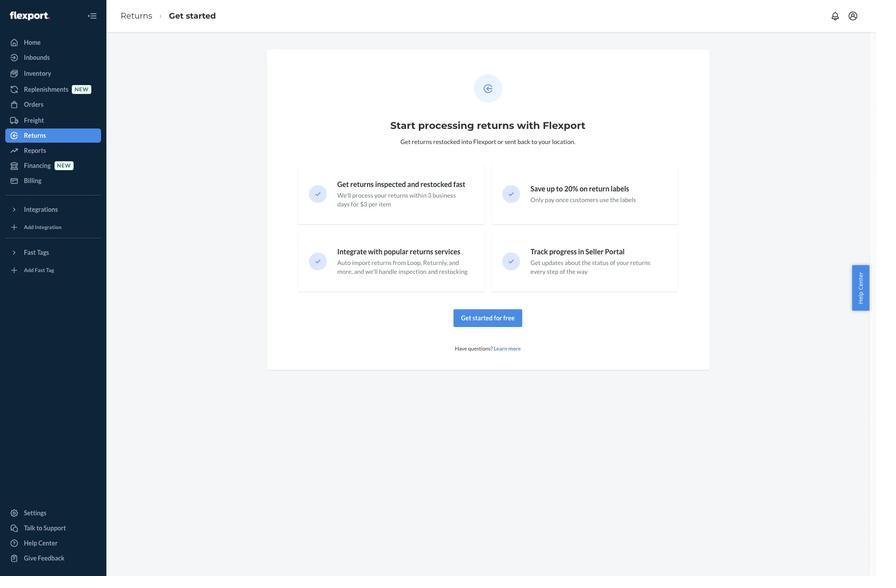 Task type: vqa. For each thing, say whether or not it's contained in the screenshot.


Task type: describe. For each thing, give the bounding box(es) containing it.
and down import
[[354, 268, 364, 276]]

inventory link
[[5, 67, 101, 81]]

only
[[531, 196, 544, 204]]

1 vertical spatial of
[[560, 268, 565, 276]]

from
[[393, 259, 406, 267]]

inspected
[[375, 180, 406, 188]]

returns inside breadcrumbs navigation
[[121, 11, 152, 21]]

up
[[547, 184, 555, 193]]

returns down start
[[412, 138, 432, 145]]

learn more button
[[494, 345, 521, 353]]

save up to 20% on return labels only pay once customers use the labels
[[531, 184, 636, 204]]

step
[[547, 268, 559, 276]]

add fast tag link
[[5, 263, 101, 278]]

on
[[580, 184, 588, 193]]

reports link
[[5, 144, 101, 158]]

1 vertical spatial center
[[38, 540, 58, 547]]

services
[[435, 247, 461, 256]]

and inside get returns inspected and restocked fast we'll process your returns within 3 business days for $3 per item
[[407, 180, 419, 188]]

returns up handle
[[372, 259, 392, 267]]

orders link
[[5, 98, 101, 112]]

returns up or
[[477, 120, 514, 132]]

add for add fast tag
[[24, 267, 34, 274]]

into
[[461, 138, 472, 145]]

returns down inspected
[[388, 192, 408, 199]]

open notifications image
[[830, 11, 841, 21]]

get inside track progress in seller portal get updates about the status of your returns every step of the way
[[531, 259, 541, 267]]

more
[[508, 345, 521, 352]]

track
[[531, 247, 548, 256]]

settings
[[24, 509, 47, 517]]

use
[[600, 196, 609, 204]]

help center link
[[5, 537, 101, 551]]

returnly,
[[423, 259, 448, 267]]

item
[[379, 201, 391, 208]]

add for add integration
[[24, 224, 34, 231]]

add fast tag
[[24, 267, 54, 274]]

the inside save up to 20% on return labels only pay once customers use the labels
[[610, 196, 619, 204]]

progress
[[549, 247, 577, 256]]

get started link
[[169, 11, 216, 21]]

about
[[565, 259, 581, 267]]

loop,
[[407, 259, 422, 267]]

location.
[[552, 138, 575, 145]]

get for get started for free
[[461, 314, 471, 322]]

your inside get returns inspected and restocked fast we'll process your returns within 3 business days for $3 per item
[[374, 192, 387, 199]]

more,
[[337, 268, 353, 276]]

billing link
[[5, 174, 101, 188]]

2 vertical spatial the
[[567, 268, 576, 276]]

1 horizontal spatial of
[[610, 259, 615, 267]]

flexport for with
[[543, 120, 586, 132]]

in
[[578, 247, 584, 256]]

we'll
[[365, 268, 378, 276]]

restocking
[[439, 268, 468, 276]]

updates
[[542, 259, 564, 267]]

0 horizontal spatial help
[[24, 540, 37, 547]]

fast inside dropdown button
[[24, 249, 36, 256]]

auto
[[337, 259, 351, 267]]

help center button
[[852, 265, 870, 311]]

integrate
[[337, 247, 367, 256]]

have
[[455, 345, 467, 352]]

per
[[369, 201, 378, 208]]

settings link
[[5, 506, 101, 521]]

business
[[433, 192, 456, 199]]

0 horizontal spatial returns
[[24, 132, 46, 139]]

fast tags
[[24, 249, 49, 256]]

processing
[[418, 120, 474, 132]]

give feedback button
[[5, 552, 101, 566]]

back
[[518, 138, 530, 145]]

to inside save up to 20% on return labels only pay once customers use the labels
[[556, 184, 563, 193]]

0 vertical spatial to
[[532, 138, 537, 145]]

within
[[409, 192, 427, 199]]

0 horizontal spatial returns link
[[5, 129, 101, 143]]

open account menu image
[[848, 11, 858, 21]]

add integration link
[[5, 220, 101, 235]]

with inside integrate with popular returns services auto import returns from loop, returnly, and more, and we'll handle inspection and restocking
[[368, 247, 382, 256]]

and up 'restocking'
[[449, 259, 459, 267]]

started for get started
[[186, 11, 216, 21]]

help inside button
[[857, 292, 865, 304]]

inbounds link
[[5, 51, 101, 65]]

flexport logo image
[[10, 11, 50, 20]]

support
[[44, 525, 66, 532]]

inspection
[[398, 268, 427, 276]]

handle
[[379, 268, 397, 276]]

home
[[24, 39, 41, 46]]

get returns restocked into flexport or sent back to your location.
[[401, 138, 575, 145]]

home link
[[5, 35, 101, 50]]

learn
[[494, 345, 507, 352]]

or
[[497, 138, 503, 145]]

import
[[352, 259, 370, 267]]

freight
[[24, 117, 44, 124]]

for inside get returns inspected and restocked fast we'll process your returns within 3 business days for $3 per item
[[351, 201, 359, 208]]

questions?
[[468, 345, 493, 352]]

every
[[531, 268, 546, 276]]

get for get returns inspected and restocked fast we'll process your returns within 3 business days for $3 per item
[[337, 180, 349, 188]]

talk to support button
[[5, 521, 101, 536]]

1 vertical spatial fast
[[35, 267, 45, 274]]

reports
[[24, 147, 46, 154]]

integrations
[[24, 206, 58, 213]]

fast
[[453, 180, 465, 188]]

3
[[428, 192, 431, 199]]

help center inside button
[[857, 272, 865, 304]]



Task type: locate. For each thing, give the bounding box(es) containing it.
0 horizontal spatial started
[[186, 11, 216, 21]]

0 vertical spatial started
[[186, 11, 216, 21]]

1 horizontal spatial center
[[857, 272, 865, 290]]

integration
[[35, 224, 62, 231]]

and up within
[[407, 180, 419, 188]]

for inside get started for free button
[[494, 314, 502, 322]]

1 horizontal spatial help center
[[857, 272, 865, 304]]

0 horizontal spatial help center
[[24, 540, 58, 547]]

your inside track progress in seller portal get updates about the status of your returns every step of the way
[[617, 259, 629, 267]]

get started for free button
[[454, 309, 522, 327]]

give
[[24, 555, 37, 562]]

1 vertical spatial add
[[24, 267, 34, 274]]

portal
[[605, 247, 625, 256]]

2 horizontal spatial the
[[610, 196, 619, 204]]

fast left tags
[[24, 249, 36, 256]]

with up import
[[368, 247, 382, 256]]

0 vertical spatial flexport
[[543, 120, 586, 132]]

restocked up 3 at left
[[421, 180, 452, 188]]

replenishments
[[24, 86, 68, 93]]

add left integration
[[24, 224, 34, 231]]

20%
[[564, 184, 578, 193]]

for left free
[[494, 314, 502, 322]]

flexport up location. in the right of the page
[[543, 120, 586, 132]]

returns inside track progress in seller portal get updates about the status of your returns every step of the way
[[630, 259, 650, 267]]

for left the $3
[[351, 201, 359, 208]]

2 vertical spatial to
[[36, 525, 42, 532]]

0 vertical spatial help center
[[857, 272, 865, 304]]

0 horizontal spatial the
[[567, 268, 576, 276]]

with up the "back" at top right
[[517, 120, 540, 132]]

returns link down freight link
[[5, 129, 101, 143]]

return
[[589, 184, 609, 193]]

1 vertical spatial with
[[368, 247, 382, 256]]

0 vertical spatial your
[[538, 138, 551, 145]]

started for get started for free
[[473, 314, 493, 322]]

1 horizontal spatial to
[[532, 138, 537, 145]]

pay
[[545, 196, 555, 204]]

to inside button
[[36, 525, 42, 532]]

fast
[[24, 249, 36, 256], [35, 267, 45, 274]]

popular
[[384, 247, 408, 256]]

way
[[577, 268, 588, 276]]

1 horizontal spatial returns
[[121, 11, 152, 21]]

fast tags button
[[5, 246, 101, 260]]

returns up process
[[350, 180, 374, 188]]

returns up reports
[[24, 132, 46, 139]]

1 horizontal spatial help
[[857, 292, 865, 304]]

the up way
[[582, 259, 591, 267]]

1 vertical spatial your
[[374, 192, 387, 199]]

and down the "returnly,"
[[428, 268, 438, 276]]

give feedback
[[24, 555, 64, 562]]

of right step
[[560, 268, 565, 276]]

add
[[24, 224, 34, 231], [24, 267, 34, 274]]

1 vertical spatial labels
[[620, 196, 636, 204]]

get
[[169, 11, 184, 21], [401, 138, 411, 145], [337, 180, 349, 188], [531, 259, 541, 267], [461, 314, 471, 322]]

help
[[857, 292, 865, 304], [24, 540, 37, 547]]

1 add from the top
[[24, 224, 34, 231]]

2 horizontal spatial to
[[556, 184, 563, 193]]

0 horizontal spatial for
[[351, 201, 359, 208]]

to
[[532, 138, 537, 145], [556, 184, 563, 193], [36, 525, 42, 532]]

0 horizontal spatial new
[[57, 162, 71, 169]]

and
[[407, 180, 419, 188], [449, 259, 459, 267], [354, 268, 364, 276], [428, 268, 438, 276]]

inbounds
[[24, 54, 50, 61]]

free
[[503, 314, 515, 322]]

tags
[[37, 249, 49, 256]]

center inside button
[[857, 272, 865, 290]]

add down the fast tags
[[24, 267, 34, 274]]

1 vertical spatial help center
[[24, 540, 58, 547]]

flexport for into
[[473, 138, 496, 145]]

center
[[857, 272, 865, 290], [38, 540, 58, 547]]

0 vertical spatial for
[[351, 201, 359, 208]]

orders
[[24, 101, 44, 108]]

get for get returns restocked into flexport or sent back to your location.
[[401, 138, 411, 145]]

the down "about"
[[567, 268, 576, 276]]

0 vertical spatial with
[[517, 120, 540, 132]]

your up item at the top of the page
[[374, 192, 387, 199]]

0 vertical spatial returns
[[121, 11, 152, 21]]

1 horizontal spatial your
[[538, 138, 551, 145]]

started inside breadcrumbs navigation
[[186, 11, 216, 21]]

breadcrumbs navigation
[[114, 3, 223, 29]]

0 horizontal spatial with
[[368, 247, 382, 256]]

0 vertical spatial center
[[857, 272, 865, 290]]

flexport left or
[[473, 138, 496, 145]]

get returns inspected and restocked fast we'll process your returns within 3 business days for $3 per item
[[337, 180, 465, 208]]

once
[[556, 196, 569, 204]]

started inside button
[[473, 314, 493, 322]]

restocked down the processing
[[433, 138, 460, 145]]

1 horizontal spatial flexport
[[543, 120, 586, 132]]

tag
[[46, 267, 54, 274]]

fast left tag
[[35, 267, 45, 274]]

0 horizontal spatial center
[[38, 540, 58, 547]]

0 vertical spatial of
[[610, 259, 615, 267]]

save
[[531, 184, 545, 193]]

2 horizontal spatial your
[[617, 259, 629, 267]]

returns link right close navigation image
[[121, 11, 152, 21]]

new up the orders link
[[75, 86, 89, 93]]

customers
[[570, 196, 598, 204]]

0 vertical spatial the
[[610, 196, 619, 204]]

status
[[592, 259, 609, 267]]

your left location. in the right of the page
[[538, 138, 551, 145]]

for
[[351, 201, 359, 208], [494, 314, 502, 322]]

to right talk
[[36, 525, 42, 532]]

the
[[610, 196, 619, 204], [582, 259, 591, 267], [567, 268, 576, 276]]

0 horizontal spatial flexport
[[473, 138, 496, 145]]

the right use
[[610, 196, 619, 204]]

flexport
[[543, 120, 586, 132], [473, 138, 496, 145]]

1 vertical spatial for
[[494, 314, 502, 322]]

labels
[[611, 184, 629, 193], [620, 196, 636, 204]]

get inside button
[[461, 314, 471, 322]]

1 horizontal spatial the
[[582, 259, 591, 267]]

process
[[352, 192, 373, 199]]

add integration
[[24, 224, 62, 231]]

your down the portal at the top right of page
[[617, 259, 629, 267]]

1 horizontal spatial returns link
[[121, 11, 152, 21]]

1 vertical spatial returns link
[[5, 129, 101, 143]]

to right the "back" at top right
[[532, 138, 537, 145]]

1 vertical spatial returns
[[24, 132, 46, 139]]

0 vertical spatial returns link
[[121, 11, 152, 21]]

0 horizontal spatial to
[[36, 525, 42, 532]]

billing
[[24, 177, 41, 184]]

1 vertical spatial to
[[556, 184, 563, 193]]

close navigation image
[[87, 11, 98, 21]]

restocked
[[433, 138, 460, 145], [421, 180, 452, 188]]

seller
[[586, 247, 604, 256]]

returns
[[477, 120, 514, 132], [412, 138, 432, 145], [350, 180, 374, 188], [388, 192, 408, 199], [410, 247, 433, 256], [372, 259, 392, 267], [630, 259, 650, 267]]

2 add from the top
[[24, 267, 34, 274]]

1 vertical spatial new
[[57, 162, 71, 169]]

1 horizontal spatial started
[[473, 314, 493, 322]]

sent
[[505, 138, 516, 145]]

integrate with popular returns services auto import returns from loop, returnly, and more, and we'll handle inspection and restocking
[[337, 247, 468, 276]]

restocked inside get returns inspected and restocked fast we'll process your returns within 3 business days for $3 per item
[[421, 180, 452, 188]]

0 vertical spatial add
[[24, 224, 34, 231]]

0 vertical spatial new
[[75, 86, 89, 93]]

track progress in seller portal get updates about the status of your returns every step of the way
[[531, 247, 650, 276]]

have questions? learn more
[[455, 345, 521, 352]]

get started
[[169, 11, 216, 21]]

1 vertical spatial started
[[473, 314, 493, 322]]

get started for free
[[461, 314, 515, 322]]

returns link inside breadcrumbs navigation
[[121, 11, 152, 21]]

add inside add fast tag link
[[24, 267, 34, 274]]

integrations button
[[5, 203, 101, 217]]

returns link
[[121, 11, 152, 21], [5, 129, 101, 143]]

new for replenishments
[[75, 86, 89, 93]]

to right up at the right top
[[556, 184, 563, 193]]

days
[[337, 201, 350, 208]]

1 vertical spatial restocked
[[421, 180, 452, 188]]

feedback
[[38, 555, 64, 562]]

get inside breadcrumbs navigation
[[169, 11, 184, 21]]

returns right status
[[630, 259, 650, 267]]

0 vertical spatial help
[[857, 292, 865, 304]]

start processing returns with flexport
[[390, 120, 586, 132]]

0 vertical spatial restocked
[[433, 138, 460, 145]]

financing
[[24, 162, 51, 169]]

talk to support
[[24, 525, 66, 532]]

0 vertical spatial fast
[[24, 249, 36, 256]]

new for financing
[[57, 162, 71, 169]]

freight link
[[5, 114, 101, 128]]

1 horizontal spatial with
[[517, 120, 540, 132]]

of
[[610, 259, 615, 267], [560, 268, 565, 276]]

talk
[[24, 525, 35, 532]]

1 vertical spatial flexport
[[473, 138, 496, 145]]

returns right close navigation image
[[121, 11, 152, 21]]

with
[[517, 120, 540, 132], [368, 247, 382, 256]]

0 horizontal spatial of
[[560, 268, 565, 276]]

1 vertical spatial the
[[582, 259, 591, 267]]

get inside get returns inspected and restocked fast we'll process your returns within 3 business days for $3 per item
[[337, 180, 349, 188]]

1 horizontal spatial new
[[75, 86, 89, 93]]

0 vertical spatial labels
[[611, 184, 629, 193]]

labels right use
[[620, 196, 636, 204]]

inventory
[[24, 70, 51, 77]]

1 horizontal spatial for
[[494, 314, 502, 322]]

$3
[[360, 201, 367, 208]]

0 horizontal spatial your
[[374, 192, 387, 199]]

labels right 'return'
[[611, 184, 629, 193]]

returns up the loop,
[[410, 247, 433, 256]]

1 vertical spatial help
[[24, 540, 37, 547]]

add inside add integration link
[[24, 224, 34, 231]]

2 vertical spatial your
[[617, 259, 629, 267]]

get for get started
[[169, 11, 184, 21]]

we'll
[[337, 192, 351, 199]]

of down the portal at the top right of page
[[610, 259, 615, 267]]

new down reports link
[[57, 162, 71, 169]]



